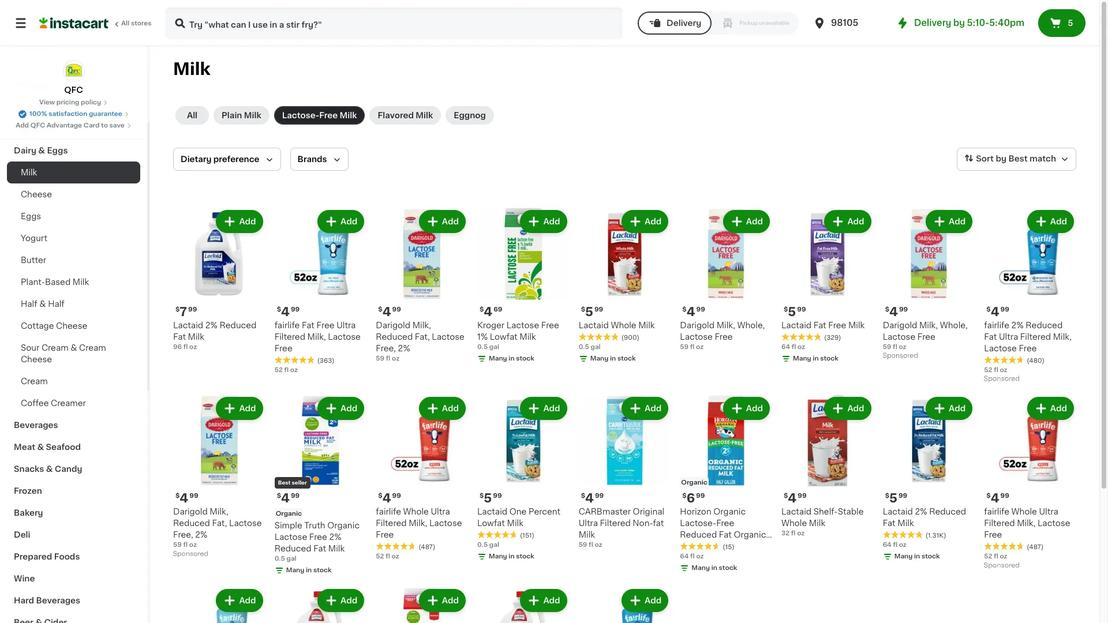 Task type: locate. For each thing, give the bounding box(es) containing it.
save
[[109, 122, 125, 129]]

satisfaction
[[49, 111, 87, 117]]

lists link
[[7, 32, 140, 55]]

many in stock down "(900)"
[[591, 356, 636, 362]]

milk
[[173, 61, 211, 77], [244, 111, 261, 120], [340, 111, 357, 120], [416, 111, 433, 120], [21, 169, 37, 177], [73, 278, 89, 286], [849, 321, 865, 330], [639, 321, 655, 330], [188, 333, 204, 341], [520, 333, 536, 341], [507, 520, 524, 528], [810, 520, 826, 528], [898, 520, 915, 528], [579, 531, 595, 540], [708, 543, 725, 551], [328, 545, 345, 553]]

1 horizontal spatial free,
[[376, 345, 396, 353]]

2 half from the left
[[48, 300, 65, 308]]

0 horizontal spatial eggs
[[21, 213, 41, 221]]

oz
[[189, 344, 197, 350], [798, 344, 806, 350], [697, 344, 704, 350], [899, 344, 907, 350], [392, 356, 400, 362], [290, 367, 298, 373], [1001, 367, 1008, 373], [798, 531, 805, 537], [189, 542, 197, 549], [595, 542, 603, 549], [900, 542, 907, 549], [392, 554, 399, 560], [697, 554, 704, 560], [1001, 554, 1008, 560]]

filtered
[[275, 333, 305, 341], [1021, 333, 1052, 341], [376, 520, 407, 528], [600, 520, 631, 528], [985, 520, 1016, 528]]

milk inside carbmaster original ultra filtered non-fat milk 59 fl oz
[[579, 531, 595, 540]]

$ 5 99 for lactaid one percent lowfat milk
[[480, 493, 502, 505]]

sour
[[21, 344, 39, 352]]

64 for lactaid fat free milk
[[782, 344, 791, 350]]

1 vertical spatial lowfat
[[478, 520, 505, 528]]

$
[[176, 306, 180, 313], [480, 306, 484, 313], [784, 306, 788, 313], [277, 306, 281, 313], [378, 306, 383, 313], [581, 306, 586, 313], [683, 306, 687, 313], [886, 306, 890, 313], [987, 306, 991, 313], [176, 493, 180, 500], [480, 493, 484, 500], [784, 493, 788, 500], [277, 493, 281, 500], [378, 493, 383, 500], [581, 493, 586, 500], [683, 493, 687, 500], [886, 493, 890, 500], [987, 493, 991, 500]]

produce
[[14, 125, 49, 133]]

organic
[[682, 480, 708, 486], [714, 508, 746, 516], [276, 511, 302, 518], [328, 522, 360, 530], [734, 531, 767, 540]]

0.5 inside kroger lactose free 1% lowfat milk 0.5 gal
[[478, 344, 488, 350]]

1 horizontal spatial eggs
[[47, 147, 68, 155]]

sponsored badge image for fairlife whole ultra filtered milk, lactose free
[[985, 563, 1020, 570]]

1 horizontal spatial fat,
[[415, 333, 430, 341]]

card
[[84, 122, 100, 129]]

2 vertical spatial cheese
[[21, 356, 52, 364]]

5
[[1068, 19, 1074, 27], [788, 306, 797, 318], [586, 306, 594, 318], [484, 493, 492, 505], [890, 493, 898, 505]]

★★★★★
[[782, 333, 822, 341], [782, 333, 822, 341], [579, 333, 619, 341], [579, 333, 619, 341], [275, 356, 315, 364], [275, 356, 315, 364], [985, 356, 1025, 364], [985, 356, 1025, 364], [478, 531, 518, 540], [478, 531, 518, 540], [883, 531, 924, 540], [883, 531, 924, 540], [376, 543, 417, 551], [376, 543, 417, 551], [680, 543, 721, 551], [680, 543, 721, 551], [985, 543, 1025, 551], [985, 543, 1025, 551]]

Search field
[[166, 8, 622, 38]]

lactaid inside lactaid 2% reduced fat milk
[[883, 508, 913, 516]]

cheese down sour
[[21, 356, 52, 364]]

all
[[121, 20, 130, 27], [187, 111, 198, 120]]

stable
[[838, 508, 864, 516]]

many in stock for lactaid one percent lowfat milk
[[489, 554, 535, 560]]

1 vertical spatial 0.5 gal
[[478, 542, 500, 549]]

2 vertical spatial 64
[[680, 554, 689, 560]]

0 horizontal spatial darigold milk, whole, lactose free 59 fl oz
[[680, 321, 765, 350]]

add
[[16, 122, 29, 129], [239, 218, 256, 226], [341, 218, 358, 226], [442, 218, 459, 226], [544, 218, 561, 226], [645, 218, 662, 226], [747, 218, 763, 226], [848, 218, 865, 226], [949, 218, 966, 226], [1051, 218, 1068, 226], [239, 405, 256, 413], [341, 405, 358, 413], [442, 405, 459, 413], [544, 405, 561, 413], [645, 405, 662, 413], [747, 405, 763, 413], [848, 405, 865, 413], [949, 405, 966, 413], [1051, 405, 1068, 413], [239, 597, 256, 605], [341, 597, 358, 605], [442, 597, 459, 605], [544, 597, 561, 605], [645, 597, 662, 605]]

by inside "field"
[[996, 155, 1007, 163]]

0.5 gal down lactaid whole milk
[[579, 344, 601, 350]]

flavored milk
[[378, 111, 433, 120]]

cream down 'cottage cheese'
[[42, 344, 69, 352]]

1 horizontal spatial (487)
[[1028, 545, 1044, 551]]

1 half from the left
[[21, 300, 37, 308]]

32
[[782, 531, 790, 537]]

whole,
[[738, 321, 765, 330], [941, 321, 968, 330]]

0 horizontal spatial darigold milk, reduced fat, lactose free, 2% 59 fl oz
[[173, 508, 262, 549]]

0 vertical spatial by
[[954, 18, 966, 27]]

lactose inside simple truth organic lactose free 2% reduced fat milk 0.5 gal
[[275, 534, 307, 542]]

2%
[[205, 321, 218, 330], [1012, 321, 1024, 330], [398, 345, 410, 353], [916, 508, 928, 516], [195, 531, 208, 540], [329, 534, 342, 542]]

all stores
[[121, 20, 152, 27]]

lactose- inside the horizon organic lactose-free reduced fat organic whole milk
[[680, 520, 717, 528]]

$ 5 99 up lactaid whole milk
[[581, 306, 604, 318]]

best
[[1009, 155, 1028, 163], [278, 481, 291, 486]]

reduced inside simple truth organic lactose free 2% reduced fat milk 0.5 gal
[[275, 545, 312, 553]]

1 vertical spatial 64 fl oz
[[883, 542, 907, 549]]

2 (487) from the left
[[1028, 545, 1044, 551]]

lactaid for lactaid one percent lowfat milk
[[478, 508, 508, 516]]

recipes
[[14, 81, 48, 89]]

1 vertical spatial qfc
[[30, 122, 45, 129]]

darigold
[[376, 321, 411, 330], [680, 321, 715, 330], [883, 321, 918, 330], [173, 508, 208, 516]]

stock down "(900)"
[[618, 356, 636, 362]]

many down the horizon organic lactose-free reduced fat organic whole milk
[[692, 566, 710, 572]]

dietary preference button
[[173, 148, 281, 171]]

organic right truth
[[328, 522, 360, 530]]

52 fl oz
[[275, 367, 298, 373], [985, 367, 1008, 373], [376, 554, 399, 560], [985, 554, 1008, 560]]

1 horizontal spatial half
[[48, 300, 65, 308]]

organic up the $ 6 99
[[682, 480, 708, 486]]

snacks & candy link
[[7, 459, 140, 480]]

0 vertical spatial all
[[121, 20, 130, 27]]

0 horizontal spatial 0.5 gal
[[478, 542, 500, 549]]

delivery inside button
[[667, 19, 702, 27]]

bakery
[[14, 509, 43, 517]]

1 vertical spatial 64
[[883, 542, 892, 549]]

gal inside simple truth organic lactose free 2% reduced fat milk 0.5 gal
[[287, 556, 297, 563]]

1 horizontal spatial lactose-
[[680, 520, 717, 528]]

0 horizontal spatial 64
[[680, 554, 689, 560]]

0 vertical spatial 0.5 gal
[[579, 344, 601, 350]]

& down cottage cheese link at bottom left
[[71, 344, 77, 352]]

0 horizontal spatial fat,
[[212, 520, 227, 528]]

stock for horizon organic lactose-free reduced fat organic whole milk
[[719, 566, 738, 572]]

best seller
[[278, 481, 307, 486]]

1 horizontal spatial all
[[187, 111, 198, 120]]

free,
[[376, 345, 396, 353], [173, 531, 193, 540]]

fl inside carbmaster original ultra filtered non-fat milk 59 fl oz
[[589, 542, 594, 549]]

sponsored badge image
[[883, 353, 918, 360], [985, 376, 1020, 383], [173, 551, 208, 558], [985, 563, 1020, 570]]

2 darigold milk, whole, lactose free 59 fl oz from the left
[[883, 321, 968, 350]]

gal
[[490, 344, 500, 350], [591, 344, 601, 350], [490, 542, 500, 549], [287, 556, 297, 563]]

half & half
[[21, 300, 65, 308]]

reduced inside the horizon organic lactose-free reduced fat organic whole milk
[[680, 531, 717, 540]]

0 horizontal spatial 64 fl oz
[[680, 554, 704, 560]]

eggs down advantage
[[47, 147, 68, 155]]

free
[[319, 111, 338, 120], [542, 321, 560, 330], [829, 321, 847, 330], [317, 321, 335, 330], [715, 333, 733, 341], [918, 333, 936, 341], [275, 345, 293, 353], [1020, 345, 1037, 353], [717, 520, 735, 528], [376, 531, 394, 540], [985, 531, 1003, 540], [309, 534, 327, 542]]

2 whole, from the left
[[941, 321, 968, 330]]

in down lactaid 2% reduced fat milk
[[915, 554, 921, 560]]

brands
[[298, 155, 327, 163]]

2 horizontal spatial 64
[[883, 542, 892, 549]]

64
[[782, 344, 791, 350], [883, 542, 892, 549], [680, 554, 689, 560]]

in for lactaid 2% reduced fat milk
[[915, 554, 921, 560]]

beverages down coffee
[[14, 422, 58, 430]]

0 vertical spatial 64 fl oz
[[782, 344, 806, 350]]

gal down lactaid whole milk
[[591, 344, 601, 350]]

ultra
[[337, 321, 356, 330], [1000, 333, 1019, 341], [431, 508, 450, 516], [1040, 508, 1059, 516], [579, 520, 598, 528]]

1 vertical spatial fat,
[[212, 520, 227, 528]]

many in stock
[[489, 356, 535, 362], [793, 356, 839, 362], [591, 356, 636, 362], [489, 554, 535, 560], [895, 554, 940, 560], [692, 566, 738, 572], [286, 568, 332, 574]]

stock down the (329)
[[821, 356, 839, 362]]

0 horizontal spatial by
[[954, 18, 966, 27]]

59 inside carbmaster original ultra filtered non-fat milk 59 fl oz
[[579, 542, 588, 549]]

product group
[[173, 208, 265, 352], [275, 208, 367, 375], [376, 208, 468, 364], [478, 208, 570, 366], [579, 208, 671, 366], [680, 208, 773, 352], [782, 208, 874, 366], [883, 208, 976, 362], [985, 208, 1077, 386], [173, 395, 265, 561], [275, 395, 367, 578], [376, 395, 468, 562], [478, 395, 570, 564], [579, 395, 671, 551], [680, 395, 773, 576], [782, 395, 874, 539], [883, 395, 976, 564], [985, 395, 1077, 573], [173, 588, 265, 624], [275, 588, 367, 624], [376, 588, 468, 624], [478, 588, 570, 624], [579, 588, 671, 624]]

2% inside simple truth organic lactose free 2% reduced fat milk 0.5 gal
[[329, 534, 342, 542]]

many in stock down the (329)
[[793, 356, 839, 362]]

qfc down 100%
[[30, 122, 45, 129]]

0.5 down 'lactaid one percent lowfat milk'
[[478, 542, 488, 549]]

by
[[954, 18, 966, 27], [996, 155, 1007, 163]]

flavored
[[378, 111, 414, 120]]

cream
[[42, 344, 69, 352], [79, 344, 106, 352], [21, 378, 48, 386]]

all left stores
[[121, 20, 130, 27]]

stock inside product group
[[719, 566, 738, 572]]

& up cottage
[[39, 300, 46, 308]]

original
[[633, 508, 665, 516]]

foods
[[54, 553, 80, 561]]

in down 'lactaid one percent lowfat milk'
[[509, 554, 515, 560]]

cheese down milk link
[[21, 191, 52, 199]]

& right meat
[[37, 444, 44, 452]]

by left the 5:10-
[[954, 18, 966, 27]]

lactaid inside 'lactaid one percent lowfat milk'
[[478, 508, 508, 516]]

0 horizontal spatial free,
[[173, 531, 193, 540]]

in down lactaid whole milk
[[610, 356, 616, 362]]

0 horizontal spatial qfc
[[30, 122, 45, 129]]

many
[[489, 356, 507, 362], [793, 356, 812, 362], [591, 356, 609, 362], [489, 554, 507, 560], [895, 554, 913, 560], [692, 566, 710, 572], [286, 568, 305, 574]]

fat inside fairlife fat free ultra filtered milk, lactose free
[[302, 321, 315, 330]]

whole inside lactaid shelf-stable whole milk 32 fl oz
[[782, 520, 808, 528]]

darigold milk, reduced fat, lactose free, 2% 59 fl oz
[[376, 321, 465, 362], [173, 508, 262, 549]]

delivery for delivery
[[667, 19, 702, 27]]

best inside "field"
[[1009, 155, 1028, 163]]

stock down '(15)'
[[719, 566, 738, 572]]

many in stock down the (1.31k)
[[895, 554, 940, 560]]

& right dairy
[[38, 147, 45, 155]]

0 vertical spatial best
[[1009, 155, 1028, 163]]

0 vertical spatial fat,
[[415, 333, 430, 341]]

cheese down half & half link
[[56, 322, 87, 330]]

Best match Sort by field
[[958, 148, 1077, 171]]

yogurt
[[21, 234, 47, 243]]

0 vertical spatial darigold milk, reduced fat, lactose free, 2% 59 fl oz
[[376, 321, 465, 362]]

dairy
[[14, 147, 36, 155]]

& left 'candy'
[[46, 465, 53, 474]]

0 horizontal spatial (487)
[[419, 545, 436, 551]]

delivery by 5:10-5:40pm link
[[896, 16, 1025, 30]]

stock down kroger lactose free 1% lowfat milk 0.5 gal
[[516, 356, 535, 362]]

& for half
[[39, 300, 46, 308]]

1 vertical spatial lactose-
[[680, 520, 717, 528]]

0 horizontal spatial half
[[21, 300, 37, 308]]

many in stock down '(15)'
[[692, 566, 738, 572]]

fairlife
[[275, 321, 300, 330], [985, 321, 1010, 330], [376, 508, 401, 516], [985, 508, 1010, 516]]

1 vertical spatial best
[[278, 481, 291, 486]]

lactaid inside lactaid 2% reduced fat milk 96 fl oz
[[173, 321, 203, 330]]

$ 5 99 up lactaid fat free milk
[[784, 306, 807, 318]]

lactose inside kroger lactose free 1% lowfat milk 0.5 gal
[[507, 321, 540, 330]]

0 vertical spatial lactose-
[[282, 111, 319, 120]]

plain milk
[[222, 111, 261, 120]]

all inside all link
[[187, 111, 198, 120]]

1 vertical spatial by
[[996, 155, 1007, 163]]

98105 button
[[813, 7, 882, 39]]

instacart logo image
[[39, 16, 109, 30]]

all left plain
[[187, 111, 198, 120]]

best left match
[[1009, 155, 1028, 163]]

lactaid inside lactaid shelf-stable whole milk 32 fl oz
[[782, 508, 812, 516]]

eggs up yogurt at the left top
[[21, 213, 41, 221]]

64 inside product group
[[680, 554, 689, 560]]

lactaid for lactaid 2% reduced fat milk 96 fl oz
[[173, 321, 203, 330]]

stock down the (1.31k)
[[922, 554, 940, 560]]

in inside product group
[[712, 566, 718, 572]]

wine
[[14, 575, 35, 583]]

None search field
[[165, 7, 623, 39]]

lactose- down horizon
[[680, 520, 717, 528]]

milk, inside fairlife fat free ultra filtered milk, lactose free
[[308, 333, 326, 341]]

many down lactaid fat free milk
[[793, 356, 812, 362]]

in down lactaid fat free milk
[[813, 356, 819, 362]]

many in stock for lactaid whole milk
[[591, 356, 636, 362]]

0 horizontal spatial fairlife whole ultra filtered milk, lactose free
[[376, 508, 462, 540]]

64 for lactaid 2% reduced fat milk
[[883, 542, 892, 549]]

sponsored badge image for darigold milk, reduced fat, lactose free, 2%
[[173, 551, 208, 558]]

sponsored badge image for fairlife 2% reduced fat ultra filtered milk, lactose free
[[985, 376, 1020, 383]]

7
[[180, 306, 187, 318]]

organic inside simple truth organic lactose free 2% reduced fat milk 0.5 gal
[[328, 522, 360, 530]]

cheese
[[21, 191, 52, 199], [56, 322, 87, 330], [21, 356, 52, 364]]

milk inside lactaid 2% reduced fat milk
[[898, 520, 915, 528]]

1 horizontal spatial whole,
[[941, 321, 968, 330]]

1 vertical spatial all
[[187, 111, 198, 120]]

gal down 'simple'
[[287, 556, 297, 563]]

qfc up view pricing policy 'link'
[[64, 86, 83, 94]]

fl
[[183, 344, 188, 350], [792, 344, 797, 350], [691, 344, 695, 350], [893, 344, 898, 350], [386, 356, 391, 362], [284, 367, 289, 373], [995, 367, 999, 373], [792, 531, 796, 537], [183, 542, 188, 549], [589, 542, 594, 549], [894, 542, 898, 549], [386, 554, 390, 560], [691, 554, 695, 560], [995, 554, 999, 560]]

1 darigold milk, whole, lactose free 59 fl oz from the left
[[680, 321, 765, 350]]

in down the horizon organic lactose-free reduced fat organic whole milk
[[712, 566, 718, 572]]

64 fl oz inside product group
[[680, 554, 704, 560]]

0.5 gal down 'lactaid one percent lowfat milk'
[[478, 542, 500, 549]]

1 vertical spatial free,
[[173, 531, 193, 540]]

many down 'lactaid one percent lowfat milk'
[[489, 554, 507, 560]]

0 vertical spatial qfc
[[64, 86, 83, 94]]

all stores link
[[39, 7, 152, 39]]

milk inside kroger lactose free 1% lowfat milk 0.5 gal
[[520, 333, 536, 341]]

64 for horizon organic lactose-free reduced fat organic whole milk
[[680, 554, 689, 560]]

2 vertical spatial 64 fl oz
[[680, 554, 704, 560]]

in for lactaid one percent lowfat milk
[[509, 554, 515, 560]]

0.5 down 1%
[[478, 344, 488, 350]]

1 (487) from the left
[[419, 545, 436, 551]]

beverages link
[[7, 415, 140, 437]]

filtered inside carbmaster original ultra filtered non-fat milk 59 fl oz
[[600, 520, 631, 528]]

0.5 inside simple truth organic lactose free 2% reduced fat milk 0.5 gal
[[275, 556, 285, 563]]

in down simple truth organic lactose free 2% reduced fat milk 0.5 gal
[[306, 568, 312, 574]]

1 horizontal spatial darigold milk, whole, lactose free 59 fl oz
[[883, 321, 968, 350]]

many down lactaid 2% reduced fat milk
[[895, 554, 913, 560]]

produce link
[[7, 118, 140, 140]]

2% inside fairlife 2% reduced fat ultra filtered milk, lactose free
[[1012, 321, 1024, 330]]

1 horizontal spatial 64
[[782, 344, 791, 350]]

1 horizontal spatial by
[[996, 155, 1007, 163]]

fairlife fat free ultra filtered milk, lactose free
[[275, 321, 361, 353]]

64 down lactaid 2% reduced fat milk
[[883, 542, 892, 549]]

$ 5 99 for lactaid 2% reduced fat milk
[[886, 493, 908, 505]]

lactose- up brands
[[282, 111, 319, 120]]

fat inside lactaid 2% reduced fat milk
[[883, 520, 896, 528]]

0 vertical spatial 64
[[782, 344, 791, 350]]

0.5 gal
[[579, 344, 601, 350], [478, 542, 500, 549]]

all inside the all stores link
[[121, 20, 130, 27]]

1 horizontal spatial best
[[1009, 155, 1028, 163]]

by for delivery
[[954, 18, 966, 27]]

& for candy
[[46, 465, 53, 474]]

64 down lactaid fat free milk
[[782, 344, 791, 350]]

product group containing 6
[[680, 395, 773, 576]]

eggnog
[[454, 111, 486, 120]]

delivery
[[915, 18, 952, 27], [667, 19, 702, 27]]

beverages
[[14, 422, 58, 430], [36, 597, 80, 605]]

0 horizontal spatial delivery
[[667, 19, 702, 27]]

1 vertical spatial eggs
[[21, 213, 41, 221]]

0 horizontal spatial all
[[121, 20, 130, 27]]

snacks & candy
[[14, 465, 82, 474]]

pricing
[[56, 99, 79, 106]]

2 horizontal spatial 64 fl oz
[[883, 542, 907, 549]]

& for eggs
[[38, 147, 45, 155]]

by right 'sort'
[[996, 155, 1007, 163]]

59
[[680, 344, 689, 350], [883, 344, 892, 350], [376, 356, 385, 362], [173, 542, 182, 549], [579, 542, 588, 549]]

cream inside cream link
[[21, 378, 48, 386]]

64 down horizon
[[680, 554, 689, 560]]

best for best match
[[1009, 155, 1028, 163]]

match
[[1030, 155, 1057, 163]]

$ 5 99 up lactaid 2% reduced fat milk
[[886, 493, 908, 505]]

1 horizontal spatial delivery
[[915, 18, 952, 27]]

fat inside the horizon organic lactose-free reduced fat organic whole milk
[[719, 531, 732, 540]]

5 button
[[1039, 9, 1086, 37]]

many in stock for horizon organic lactose-free reduced fat organic whole milk
[[692, 566, 738, 572]]

1 horizontal spatial qfc
[[64, 86, 83, 94]]

half down plant-
[[21, 300, 37, 308]]

0.5 down 'simple'
[[275, 556, 285, 563]]

many for lactaid 2% reduced fat milk
[[895, 554, 913, 560]]

eggs inside 'link'
[[21, 213, 41, 221]]

kroger lactose free 1% lowfat milk 0.5 gal
[[478, 321, 560, 350]]

64 fl oz down lactaid 2% reduced fat milk
[[883, 542, 907, 549]]

add button
[[217, 211, 262, 232], [319, 211, 363, 232], [420, 211, 465, 232], [522, 211, 566, 232], [623, 211, 668, 232], [725, 211, 769, 232], [826, 211, 871, 232], [928, 211, 972, 232], [1029, 211, 1074, 232], [217, 398, 262, 419], [319, 398, 363, 419], [420, 398, 465, 419], [522, 398, 566, 419], [623, 398, 668, 419], [725, 398, 769, 419], [826, 398, 871, 419], [928, 398, 972, 419], [1029, 398, 1074, 419], [217, 591, 262, 612], [319, 591, 363, 612], [420, 591, 465, 612], [522, 591, 566, 612], [623, 591, 668, 612]]

gal down kroger
[[490, 344, 500, 350]]

best left seller
[[278, 481, 291, 486]]

$ inside the $ 6 99
[[683, 493, 687, 500]]

0.5
[[478, 344, 488, 350], [579, 344, 590, 350], [478, 542, 488, 549], [275, 556, 285, 563]]

beverages down wine link
[[36, 597, 80, 605]]

free inside the horizon organic lactose-free reduced fat organic whole milk
[[717, 520, 735, 528]]

$ 5 99 up 'lactaid one percent lowfat milk'
[[480, 493, 502, 505]]

lactaid 2% reduced fat milk
[[883, 508, 967, 528]]

0 vertical spatial eggs
[[47, 147, 68, 155]]

64 fl oz down the horizon organic lactose-free reduced fat organic whole milk
[[680, 554, 704, 560]]

0 horizontal spatial best
[[278, 481, 291, 486]]

qfc
[[64, 86, 83, 94], [30, 122, 45, 129]]

in down kroger lactose free 1% lowfat milk 0.5 gal
[[509, 356, 515, 362]]

all for all
[[187, 111, 198, 120]]

many down lactaid whole milk
[[591, 356, 609, 362]]

5 inside button
[[1068, 19, 1074, 27]]

1 horizontal spatial 0.5 gal
[[579, 344, 601, 350]]

1 horizontal spatial fairlife whole ultra filtered milk, lactose free
[[985, 508, 1071, 540]]

half down plant-based milk
[[48, 300, 65, 308]]

1 horizontal spatial 64 fl oz
[[782, 344, 806, 350]]

64 fl oz down lactaid fat free milk
[[782, 344, 806, 350]]

reduced inside fairlife 2% reduced fat ultra filtered milk, lactose free
[[1026, 321, 1063, 330]]

service type group
[[638, 12, 799, 35]]

hard beverages
[[14, 597, 80, 605]]

stock down the (151)
[[516, 554, 535, 560]]

many inside product group
[[692, 566, 710, 572]]

dietary
[[181, 155, 212, 163]]

many in stock down the (151)
[[489, 554, 535, 560]]

cream up coffee
[[21, 378, 48, 386]]

0 vertical spatial lowfat
[[490, 333, 518, 341]]

0 horizontal spatial whole,
[[738, 321, 765, 330]]

many for horizon organic lactose-free reduced fat organic whole milk
[[692, 566, 710, 572]]



Task type: describe. For each thing, give the bounding box(es) containing it.
deli link
[[7, 524, 140, 546]]

0 horizontal spatial lactose-
[[282, 111, 319, 120]]

stock for lactaid one percent lowfat milk
[[516, 554, 535, 560]]

ultra inside fairlife 2% reduced fat ultra filtered milk, lactose free
[[1000, 333, 1019, 341]]

wine link
[[7, 568, 140, 590]]

1 horizontal spatial darigold milk, reduced fat, lactose free, 2% 59 fl oz
[[376, 321, 465, 362]]

lactaid for lactaid fat free milk
[[782, 321, 812, 330]]

butter
[[21, 256, 46, 264]]

0.5 gal for lactaid whole milk
[[579, 344, 601, 350]]

cottage cheese link
[[7, 315, 140, 337]]

ultra inside fairlife fat free ultra filtered milk, lactose free
[[337, 321, 356, 330]]

(15)
[[723, 545, 735, 551]]

brands button
[[290, 148, 349, 171]]

6
[[687, 493, 695, 505]]

meat & seafood
[[14, 444, 81, 452]]

stock down simple truth organic lactose free 2% reduced fat milk 0.5 gal
[[314, 568, 332, 574]]

1 fairlife whole ultra filtered milk, lactose free from the left
[[376, 508, 462, 540]]

reduced inside lactaid 2% reduced fat milk 96 fl oz
[[220, 321, 257, 330]]

stock for lactaid whole milk
[[618, 356, 636, 362]]

guarantee
[[89, 111, 122, 117]]

1 whole, from the left
[[738, 321, 765, 330]]

cottage cheese
[[21, 322, 87, 330]]

simple truth organic lactose free 2% reduced fat milk 0.5 gal
[[275, 522, 360, 563]]

$ inside $ 7 99
[[176, 306, 180, 313]]

fl inside lactaid shelf-stable whole milk 32 fl oz
[[792, 531, 796, 537]]

recipes link
[[7, 74, 140, 96]]

lactose inside fairlife 2% reduced fat ultra filtered milk, lactose free
[[985, 345, 1017, 353]]

lactose inside fairlife fat free ultra filtered milk, lactose free
[[328, 333, 361, 341]]

delivery button
[[638, 12, 712, 35]]

dietary preference
[[181, 155, 260, 163]]

many down kroger lactose free 1% lowfat milk 0.5 gal
[[489, 356, 507, 362]]

5 for lactaid fat free milk
[[788, 306, 797, 318]]

stock for lactaid fat free milk
[[821, 356, 839, 362]]

1 vertical spatial darigold milk, reduced fat, lactose free, 2% 59 fl oz
[[173, 508, 262, 549]]

eggs link
[[7, 206, 140, 228]]

seller
[[292, 481, 307, 486]]

truth
[[305, 522, 325, 530]]

gal inside kroger lactose free 1% lowfat milk 0.5 gal
[[490, 344, 500, 350]]

horizon organic lactose-free reduced fat organic whole milk
[[680, 508, 767, 551]]

99 inside $ 7 99
[[188, 306, 197, 313]]

whole inside the horizon organic lactose-free reduced fat organic whole milk
[[680, 543, 706, 551]]

many down simple truth organic lactose free 2% reduced fat milk 0.5 gal
[[286, 568, 305, 574]]

in for lactaid whole milk
[[610, 356, 616, 362]]

all for all stores
[[121, 20, 130, 27]]

plant-
[[21, 278, 45, 286]]

all link
[[176, 106, 209, 125]]

delivery by 5:10-5:40pm
[[915, 18, 1025, 27]]

oz inside lactaid shelf-stable whole milk 32 fl oz
[[798, 531, 805, 537]]

milk inside simple truth organic lactose free 2% reduced fat milk 0.5 gal
[[328, 545, 345, 553]]

qfc link
[[63, 60, 85, 96]]

64 fl oz for lactaid 2% reduced fat milk
[[883, 542, 907, 549]]

coffee
[[21, 400, 49, 408]]

free inside fairlife 2% reduced fat ultra filtered milk, lactose free
[[1020, 345, 1037, 353]]

creamer
[[51, 400, 86, 408]]

(329)
[[825, 335, 842, 341]]

98105
[[832, 18, 859, 27]]

meat
[[14, 444, 35, 452]]

1 vertical spatial cheese
[[56, 322, 87, 330]]

hard
[[14, 597, 34, 605]]

organic up 'simple'
[[276, 511, 302, 518]]

based
[[45, 278, 71, 286]]

$ 6 99
[[683, 493, 705, 505]]

lactaid for lactaid shelf-stable whole milk 32 fl oz
[[782, 508, 812, 516]]

cream link
[[7, 371, 140, 393]]

in for horizon organic lactose-free reduced fat organic whole milk
[[712, 566, 718, 572]]

best for best seller
[[278, 481, 291, 486]]

sour cream & cream cheese link
[[7, 337, 140, 371]]

best match
[[1009, 155, 1057, 163]]

filtered inside fairlife 2% reduced fat ultra filtered milk, lactose free
[[1021, 333, 1052, 341]]

stores
[[131, 20, 152, 27]]

butter link
[[7, 249, 140, 271]]

0.5 down lactaid whole milk
[[579, 344, 590, 350]]

sponsored badge image for darigold milk, whole, lactose free
[[883, 353, 918, 360]]

gal down 'lactaid one percent lowfat milk'
[[490, 542, 500, 549]]

free inside kroger lactose free 1% lowfat milk 0.5 gal
[[542, 321, 560, 330]]

lowfat inside 'lactaid one percent lowfat milk'
[[478, 520, 505, 528]]

fat inside fairlife 2% reduced fat ultra filtered milk, lactose free
[[985, 333, 998, 341]]

in for lactaid fat free milk
[[813, 356, 819, 362]]

cheese inside sour cream & cream cheese
[[21, 356, 52, 364]]

64 fl oz for horizon organic lactose-free reduced fat organic whole milk
[[680, 554, 704, 560]]

5 for lactaid one percent lowfat milk
[[484, 493, 492, 505]]

2% inside lactaid 2% reduced fat milk
[[916, 508, 928, 516]]

half & half link
[[7, 293, 140, 315]]

5 for lactaid 2% reduced fat milk
[[890, 493, 898, 505]]

carbmaster original ultra filtered non-fat milk 59 fl oz
[[579, 508, 665, 549]]

milk inside 'link'
[[416, 111, 433, 120]]

96
[[173, 344, 182, 350]]

$ inside $ 4 69
[[480, 306, 484, 313]]

lowfat inside kroger lactose free 1% lowfat milk 0.5 gal
[[490, 333, 518, 341]]

milk, inside fairlife 2% reduced fat ultra filtered milk, lactose free
[[1054, 333, 1072, 341]]

0 vertical spatial beverages
[[14, 422, 58, 430]]

lactaid for lactaid 2% reduced fat milk
[[883, 508, 913, 516]]

simple
[[275, 522, 303, 530]]

99 inside the $ 6 99
[[697, 493, 705, 500]]

hard beverages link
[[7, 590, 140, 612]]

fat inside lactaid 2% reduced fat milk 96 fl oz
[[173, 333, 186, 341]]

100% satisfaction guarantee button
[[18, 107, 129, 119]]

$ 4 69
[[480, 306, 503, 318]]

5 for lactaid whole milk
[[586, 306, 594, 318]]

milk inside lactaid 2% reduced fat milk 96 fl oz
[[188, 333, 204, 341]]

(900)
[[622, 335, 640, 341]]

product group containing 7
[[173, 208, 265, 352]]

100%
[[30, 111, 47, 117]]

0.5 gal for lactaid one percent lowfat milk
[[478, 542, 500, 549]]

milk inside 'lactaid one percent lowfat milk'
[[507, 520, 524, 528]]

prepared
[[14, 553, 52, 561]]

meat & seafood link
[[7, 437, 140, 459]]

many for lactaid one percent lowfat milk
[[489, 554, 507, 560]]

many for lactaid fat free milk
[[793, 356, 812, 362]]

many in stock down simple truth organic lactose free 2% reduced fat milk 0.5 gal
[[286, 568, 332, 574]]

coffee creamer link
[[7, 393, 140, 415]]

fat
[[653, 520, 664, 528]]

prepared foods link
[[7, 546, 140, 568]]

view pricing policy link
[[39, 98, 108, 107]]

many in stock down kroger lactose free 1% lowfat milk 0.5 gal
[[489, 356, 535, 362]]

fl inside lactaid 2% reduced fat milk 96 fl oz
[[183, 344, 188, 350]]

reduced inside lactaid 2% reduced fat milk
[[930, 508, 967, 516]]

oz inside lactaid 2% reduced fat milk 96 fl oz
[[189, 344, 197, 350]]

fairlife 2% reduced fat ultra filtered milk, lactose free
[[985, 321, 1072, 353]]

lactaid fat free milk
[[782, 321, 865, 330]]

64 fl oz for lactaid fat free milk
[[782, 344, 806, 350]]

stock for lactaid 2% reduced fat milk
[[922, 554, 940, 560]]

fat inside simple truth organic lactose free 2% reduced fat milk 0.5 gal
[[314, 545, 326, 553]]

5:10-
[[968, 18, 990, 27]]

flavored milk link
[[370, 106, 441, 125]]

frozen link
[[7, 480, 140, 502]]

plain
[[222, 111, 242, 120]]

milk inside lactaid shelf-stable whole milk 32 fl oz
[[810, 520, 826, 528]]

lactose-free milk
[[282, 111, 357, 120]]

& for seafood
[[37, 444, 44, 452]]

lactose-free milk link
[[274, 106, 365, 125]]

cream down cottage cheese link at bottom left
[[79, 344, 106, 352]]

$ 5 99 for lactaid whole milk
[[581, 306, 604, 318]]

dairy & eggs
[[14, 147, 68, 155]]

filtered inside fairlife fat free ultra filtered milk, lactose free
[[275, 333, 305, 341]]

qfc logo image
[[63, 60, 85, 82]]

lactaid whole milk
[[579, 321, 655, 330]]

milk inside the horizon organic lactose-free reduced fat organic whole milk
[[708, 543, 725, 551]]

0 vertical spatial free,
[[376, 345, 396, 353]]

many in stock for lactaid 2% reduced fat milk
[[895, 554, 940, 560]]

2 fairlife whole ultra filtered milk, lactose free from the left
[[985, 508, 1071, 540]]

2% inside lactaid 2% reduced fat milk 96 fl oz
[[205, 321, 218, 330]]

1 vertical spatial beverages
[[36, 597, 80, 605]]

thanksgiving link
[[7, 96, 140, 118]]

oz inside carbmaster original ultra filtered non-fat milk 59 fl oz
[[595, 542, 603, 549]]

frozen
[[14, 487, 42, 495]]

organic up '(15)'
[[734, 531, 767, 540]]

free inside simple truth organic lactose free 2% reduced fat milk 0.5 gal
[[309, 534, 327, 542]]

& inside sour cream & cream cheese
[[71, 344, 77, 352]]

0 vertical spatial cheese
[[21, 191, 52, 199]]

delivery for delivery by 5:10-5:40pm
[[915, 18, 952, 27]]

policy
[[81, 99, 101, 106]]

by for sort
[[996, 155, 1007, 163]]

cottage
[[21, 322, 54, 330]]

fairlife inside fairlife 2% reduced fat ultra filtered milk, lactose free
[[985, 321, 1010, 330]]

lactaid one percent lowfat milk
[[478, 508, 561, 528]]

non-
[[633, 520, 653, 528]]

fairlife inside fairlife fat free ultra filtered milk, lactose free
[[275, 321, 300, 330]]

$ 5 99 for lactaid fat free milk
[[784, 306, 807, 318]]

lactaid shelf-stable whole milk 32 fl oz
[[782, 508, 864, 537]]

seafood
[[46, 444, 81, 452]]

percent
[[529, 508, 561, 516]]

ultra inside carbmaster original ultra filtered non-fat milk 59 fl oz
[[579, 520, 598, 528]]

add qfc advantage card to save
[[16, 122, 125, 129]]

many for lactaid whole milk
[[591, 356, 609, 362]]

lactaid for lactaid whole milk
[[579, 321, 609, 330]]

sort
[[977, 155, 994, 163]]

add qfc advantage card to save link
[[16, 121, 132, 131]]

100% satisfaction guarantee
[[30, 111, 122, 117]]

snacks
[[14, 465, 44, 474]]

many in stock for lactaid fat free milk
[[793, 356, 839, 362]]

(1.31k)
[[926, 533, 947, 540]]

organic right horizon
[[714, 508, 746, 516]]

eggnog link
[[446, 106, 494, 125]]

view
[[39, 99, 55, 106]]

$ 7 99
[[176, 306, 197, 318]]



Task type: vqa. For each thing, say whether or not it's contained in the screenshot.
Half
yes



